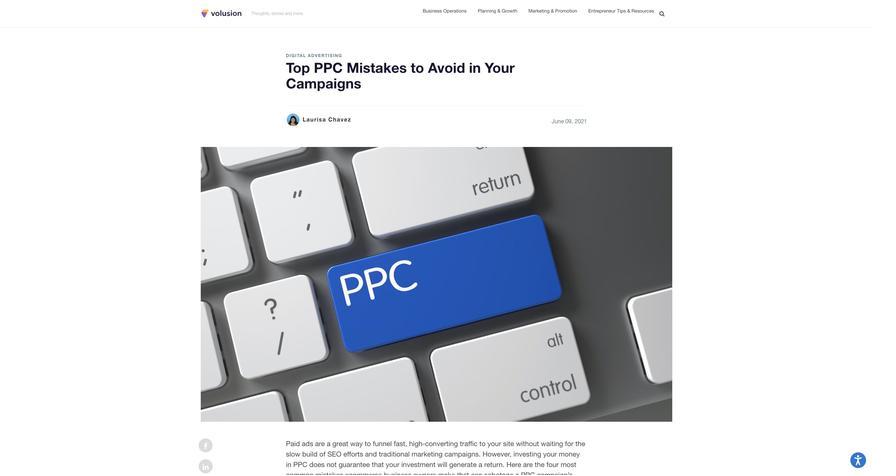 Task type: describe. For each thing, give the bounding box(es) containing it.
most
[[561, 461, 577, 469]]

slow
[[286, 451, 301, 459]]

growth
[[502, 8, 518, 14]]

without
[[517, 440, 540, 448]]

thoughts, stories and more.
[[252, 11, 304, 16]]

facebook image
[[204, 443, 208, 450]]

owners
[[414, 472, 437, 476]]

1 horizontal spatial are
[[524, 461, 533, 469]]

common
[[286, 472, 314, 476]]

waiting
[[541, 440, 564, 448]]

search image
[[660, 11, 665, 16]]

0 horizontal spatial the
[[535, 461, 545, 469]]

1 vertical spatial ppc
[[294, 461, 308, 469]]

money
[[559, 451, 580, 459]]

0 horizontal spatial that
[[372, 461, 384, 469]]

can
[[471, 472, 483, 476]]

investment
[[402, 461, 436, 469]]

2 horizontal spatial a
[[516, 472, 520, 476]]

stories
[[272, 11, 284, 16]]

converting
[[426, 440, 458, 448]]

marketing & promotion
[[529, 8, 578, 14]]

laurisa chavez link
[[286, 113, 352, 127]]

june 09, 2021
[[552, 118, 588, 124]]

efforts
[[344, 451, 364, 459]]

advertising
[[308, 53, 343, 58]]

0 vertical spatial the
[[576, 440, 586, 448]]

entrepreneur tips & resources link
[[589, 7, 655, 15]]

open accessibe: accessibility options, statement and help image
[[855, 456, 863, 466]]

2 horizontal spatial &
[[628, 8, 631, 14]]

campaigns.
[[445, 451, 481, 459]]

entrepreneur
[[589, 8, 616, 14]]

campaigns
[[286, 75, 362, 92]]

marketing
[[412, 451, 443, 459]]

build
[[303, 451, 318, 459]]

ecommerce
[[345, 472, 382, 476]]

2 horizontal spatial ppc
[[521, 472, 536, 476]]

does
[[310, 461, 325, 469]]

make
[[438, 472, 456, 476]]

entrepreneur tips & resources
[[589, 8, 655, 14]]

2 horizontal spatial your
[[544, 451, 557, 459]]

in inside digital advertising top ppc mistakes to avoid in your campaigns
[[469, 59, 481, 76]]

0 horizontal spatial a
[[327, 440, 331, 448]]

seo
[[328, 451, 342, 459]]

laurisa
[[303, 116, 327, 123]]

1 horizontal spatial a
[[479, 461, 483, 469]]

top ppc mistakes to avoid in your campaigns image
[[201, 147, 673, 422]]

four
[[547, 461, 559, 469]]

high-
[[410, 440, 426, 448]]

funnel
[[373, 440, 392, 448]]

to inside digital advertising top ppc mistakes to avoid in your campaigns
[[411, 59, 424, 76]]

june
[[552, 118, 564, 124]]

top
[[286, 59, 310, 76]]

linkedin image
[[203, 464, 209, 471]]

traditional
[[379, 451, 410, 459]]

of
[[320, 451, 326, 459]]

sabotage
[[485, 472, 514, 476]]

ppc inside digital advertising top ppc mistakes to avoid in your campaigns
[[314, 59, 343, 76]]

fast,
[[394, 440, 408, 448]]

chavez
[[329, 116, 352, 123]]



Task type: vqa. For each thing, say whether or not it's contained in the screenshot.
"their" in the How do you want your customers to view your brand? Wendy's, Duolingo, and other large companies have become popular on social media due to their wit and humor. We're all human, and people like to interact with companies that are relatable.
no



Task type: locate. For each thing, give the bounding box(es) containing it.
1 horizontal spatial the
[[576, 440, 586, 448]]

1 horizontal spatial &
[[551, 8, 554, 14]]

for
[[566, 440, 574, 448]]

guarantee
[[339, 461, 370, 469]]

& right tips
[[628, 8, 631, 14]]

tips
[[618, 8, 627, 14]]

here
[[507, 461, 522, 469]]

return.
[[485, 461, 505, 469]]

business operations
[[423, 8, 467, 14]]

a down here
[[516, 472, 520, 476]]

digital
[[286, 53, 306, 58]]

0 horizontal spatial and
[[285, 11, 292, 16]]

your
[[488, 440, 502, 448], [544, 451, 557, 459], [386, 461, 400, 469]]

business
[[423, 8, 442, 14]]

to left avoid
[[411, 59, 424, 76]]

a left great
[[327, 440, 331, 448]]

promotion
[[556, 8, 578, 14]]

0 horizontal spatial in
[[286, 461, 292, 469]]

mistakes
[[347, 59, 407, 76]]

0 horizontal spatial &
[[498, 8, 501, 14]]

planning
[[478, 8, 497, 14]]

0 horizontal spatial are
[[315, 440, 325, 448]]

paid
[[286, 440, 300, 448]]

ads
[[302, 440, 314, 448]]

ppc up common
[[294, 461, 308, 469]]

0 vertical spatial ppc
[[314, 59, 343, 76]]

1 vertical spatial that
[[457, 472, 470, 476]]

1 horizontal spatial that
[[457, 472, 470, 476]]

paid ads are a great way to funnel fast, high-converting traffic to your site without waiting for the slow build of seo efforts and traditional marketing campaigns. however, investing your money in ppc does not guarantee that your investment will generate a return. here are the four most common mistakes ecommerce business owners make that can sabotage a ppc campaig
[[286, 440, 586, 476]]

1 horizontal spatial in
[[469, 59, 481, 76]]

and down funnel
[[365, 451, 377, 459]]

09,
[[566, 118, 574, 124]]

that up ecommerce
[[372, 461, 384, 469]]

site
[[504, 440, 515, 448]]

1 vertical spatial in
[[286, 461, 292, 469]]

& for planning
[[498, 8, 501, 14]]

1 vertical spatial the
[[535, 461, 545, 469]]

generate
[[450, 461, 477, 469]]

that
[[372, 461, 384, 469], [457, 472, 470, 476]]

are up of
[[315, 440, 325, 448]]

not
[[327, 461, 337, 469]]

0 vertical spatial that
[[372, 461, 384, 469]]

the
[[576, 440, 586, 448], [535, 461, 545, 469]]

digital advertising top ppc mistakes to avoid in your campaigns
[[286, 53, 515, 92]]

planning & growth link
[[478, 7, 518, 15]]

resources
[[632, 8, 655, 14]]

1 horizontal spatial and
[[365, 451, 377, 459]]

will
[[438, 461, 448, 469]]

ppc
[[314, 59, 343, 76], [294, 461, 308, 469], [521, 472, 536, 476]]

0 vertical spatial a
[[327, 440, 331, 448]]

ppc down advertising at the top of page
[[314, 59, 343, 76]]

your down waiting
[[544, 451, 557, 459]]

1 horizontal spatial ppc
[[314, 59, 343, 76]]

to right way
[[365, 440, 371, 448]]

investing
[[514, 451, 542, 459]]

0 vertical spatial and
[[285, 11, 292, 16]]

your
[[485, 59, 515, 76]]

mistakes
[[316, 472, 344, 476]]

1 horizontal spatial your
[[488, 440, 502, 448]]

in left your
[[469, 59, 481, 76]]

0 vertical spatial in
[[469, 59, 481, 76]]

ppc down here
[[521, 472, 536, 476]]

your up business
[[386, 461, 400, 469]]

way
[[351, 440, 363, 448]]

planning & growth
[[478, 8, 518, 14]]

2 vertical spatial ppc
[[521, 472, 536, 476]]

avoid
[[428, 59, 466, 76]]

1 vertical spatial are
[[524, 461, 533, 469]]

2 horizontal spatial to
[[480, 440, 486, 448]]

2 vertical spatial a
[[516, 472, 520, 476]]

more.
[[293, 11, 304, 16]]

that down generate
[[457, 472, 470, 476]]

a
[[327, 440, 331, 448], [479, 461, 483, 469], [516, 472, 520, 476]]

the left four
[[535, 461, 545, 469]]

laurisa chavez
[[303, 116, 352, 123]]

to
[[411, 59, 424, 76], [365, 440, 371, 448], [480, 440, 486, 448]]

1 vertical spatial a
[[479, 461, 483, 469]]

a up can
[[479, 461, 483, 469]]

&
[[498, 8, 501, 14], [551, 8, 554, 14], [628, 8, 631, 14]]

and
[[285, 11, 292, 16], [365, 451, 377, 459]]

however,
[[483, 451, 512, 459]]

and inside paid ads are a great way to funnel fast, high-converting traffic to your site without waiting for the slow build of seo efforts and traditional marketing campaigns. however, investing your money in ppc does not guarantee that your investment will generate a return. here are the four most common mistakes ecommerce business owners make that can sabotage a ppc campaig
[[365, 451, 377, 459]]

are down the investing
[[524, 461, 533, 469]]

0 horizontal spatial your
[[386, 461, 400, 469]]

in
[[469, 59, 481, 76], [286, 461, 292, 469]]

1 vertical spatial your
[[544, 451, 557, 459]]

0 horizontal spatial ppc
[[294, 461, 308, 469]]

traffic
[[460, 440, 478, 448]]

0 vertical spatial your
[[488, 440, 502, 448]]

to right traffic
[[480, 440, 486, 448]]

great
[[333, 440, 349, 448]]

0 vertical spatial are
[[315, 440, 325, 448]]

operations
[[444, 8, 467, 14]]

the right for
[[576, 440, 586, 448]]

your up however,
[[488, 440, 502, 448]]

& for marketing
[[551, 8, 554, 14]]

in inside paid ads are a great way to funnel fast, high-converting traffic to your site without waiting for the slow build of seo efforts and traditional marketing campaigns. however, investing your money in ppc does not guarantee that your investment will generate a return. here are the four most common mistakes ecommerce business owners make that can sabotage a ppc campaig
[[286, 461, 292, 469]]

marketing & promotion link
[[529, 7, 578, 15]]

& right 'marketing'
[[551, 8, 554, 14]]

& left growth at the right top of page
[[498, 8, 501, 14]]

business
[[384, 472, 412, 476]]

1 vertical spatial and
[[365, 451, 377, 459]]

0 horizontal spatial to
[[365, 440, 371, 448]]

and left more.
[[285, 11, 292, 16]]

thoughts,
[[252, 11, 270, 16]]

2021
[[575, 118, 588, 124]]

business operations link
[[423, 7, 467, 15]]

marketing
[[529, 8, 550, 14]]

1 horizontal spatial to
[[411, 59, 424, 76]]

in down slow
[[286, 461, 292, 469]]

2 vertical spatial your
[[386, 461, 400, 469]]

are
[[315, 440, 325, 448], [524, 461, 533, 469]]



